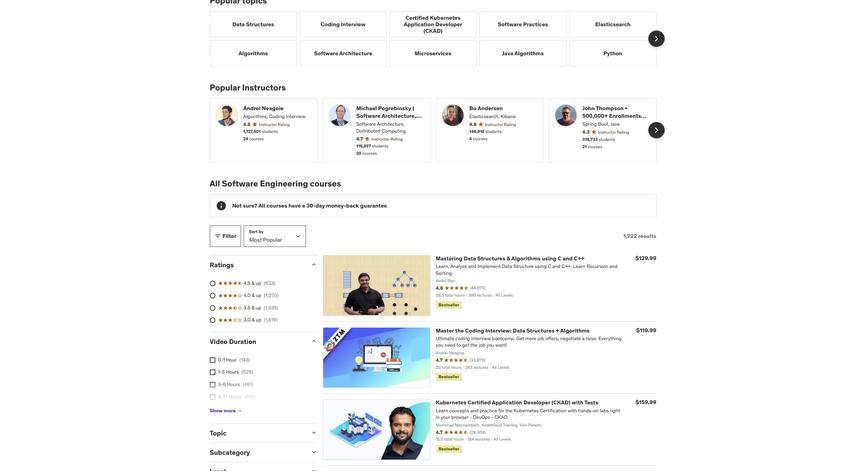 Task type: describe. For each thing, give the bounding box(es) containing it.
architecture, inside michael pogrebinsky | software architecture, system design, java expert
[[382, 112, 416, 119]]

software architecture
[[314, 50, 372, 57]]

john
[[582, 105, 595, 112]]

java inside michael pogrebinsky | software architecture, system design, java expert
[[398, 120, 410, 127]]

computing
[[382, 128, 406, 134]]

rating for andrei neagoie
[[278, 122, 290, 127]]

coding interview link
[[300, 11, 387, 37]]

michael pogrebinsky | software architecture, system design, java expert
[[356, 105, 416, 135]]

ratings
[[210, 261, 234, 269]]

a
[[302, 202, 305, 209]]

2 vertical spatial structures
[[526, 327, 555, 334]]

0 vertical spatial data
[[232, 21, 245, 28]]

with
[[572, 399, 583, 406]]

6-17 hours (469)
[[218, 394, 256, 400]]

not
[[232, 202, 242, 209]]

hours right 17+
[[227, 406, 240, 413]]

318,733
[[582, 137, 598, 142]]

popular instructors
[[210, 82, 286, 93]]

(1,535)
[[264, 305, 278, 311]]

2 vertical spatial data
[[513, 327, 525, 334]]

elasticsearch,
[[469, 113, 499, 120]]

318,733 students 21 courses
[[582, 137, 615, 149]]

courses for 20
[[362, 151, 377, 156]]

python link
[[569, 40, 656, 66]]

(143)
[[240, 357, 250, 363]]

michael
[[356, 105, 377, 112]]

up for 4.0 & up
[[256, 293, 261, 299]]

software practices
[[498, 21, 548, 28]]

6-
[[218, 394, 223, 400]]

4.3
[[582, 129, 590, 135]]

sure?
[[243, 202, 257, 209]]

1 horizontal spatial java
[[502, 50, 513, 57]]

algorithms down data structures link
[[239, 50, 268, 57]]

xsmall image for 1-
[[210, 370, 215, 376]]

instructor rating for 318,733
[[598, 130, 629, 135]]

algorithms left using
[[511, 255, 541, 262]]

using
[[542, 255, 556, 262]]

mastering data structures & algorithms using c and c++ link
[[436, 255, 585, 262]]

data structures link
[[210, 11, 297, 37]]

xsmall image for 3-
[[210, 382, 215, 388]]

algorithms link
[[210, 40, 297, 66]]

3.5
[[244, 305, 250, 311]]

instructor rating for andrei
[[259, 122, 290, 127]]

money-
[[326, 202, 346, 209]]

rating for michael pogrebinsky | software architecture, system design, java expert
[[390, 136, 403, 142]]

instructor for andrei
[[259, 122, 277, 127]]

(ckad) for kubernetes certified application developer (ckad) with tests
[[552, 399, 570, 406]]

30-
[[306, 202, 315, 209]]

practices
[[523, 21, 548, 28]]

(1,270)
[[264, 293, 278, 299]]

bo
[[469, 105, 477, 112]]

andrei neagoie link
[[243, 104, 311, 112]]

4
[[469, 136, 472, 142]]

instructor for 119,857
[[371, 136, 389, 142]]

1,722 results status
[[623, 233, 656, 240]]

coding inside andrei neagoie algorithms, coding interview
[[269, 113, 285, 120]]

show more button
[[210, 404, 243, 418]]

microservices link
[[389, 40, 477, 66]]

andrei
[[243, 105, 261, 112]]

students for 318,733 students 21 courses
[[599, 137, 615, 142]]

guarantee
[[360, 202, 387, 209]]

duration
[[229, 338, 256, 346]]

(461)
[[243, 382, 253, 388]]

3-
[[218, 382, 223, 388]]

146,916 students 4 courses
[[469, 129, 502, 142]]

20
[[356, 151, 361, 156]]

expert
[[356, 128, 374, 135]]

architecture, inside software architecture, distributed computing
[[377, 121, 405, 127]]

1,722 results
[[623, 233, 656, 240]]

kibana
[[501, 113, 516, 120]]

6
[[223, 382, 226, 388]]

4.6 for andrei
[[243, 121, 251, 127]]

4.0
[[244, 293, 251, 299]]

master the coding interview: data structures + algorithms
[[436, 327, 590, 334]]

0-
[[218, 357, 223, 363]]

students for 1,127,601 students 24 courses
[[262, 129, 278, 134]]

video duration button
[[210, 338, 305, 346]]

small image for video duration
[[310, 338, 317, 345]]

software for architecture,
[[356, 121, 376, 127]]

500,000+
[[582, 112, 608, 119]]

$159.99
[[636, 399, 656, 406]]

elasticsearch
[[595, 21, 631, 28]]

worldwide
[[582, 120, 611, 127]]

xsmall image
[[210, 395, 215, 400]]

software practices link
[[479, 11, 567, 37]]

hours for 1-3 hours
[[226, 369, 239, 376]]

17
[[223, 394, 227, 400]]

instructor for bo
[[485, 122, 503, 127]]

xsmall image inside show more button
[[237, 409, 243, 414]]

topic
[[210, 429, 227, 438]]

show
[[210, 408, 223, 414]]

system
[[356, 120, 376, 127]]

master
[[436, 327, 454, 334]]

coding inside coding interview link
[[321, 21, 340, 28]]

xsmall image for 0-
[[210, 358, 215, 363]]

subcategory
[[210, 449, 250, 457]]

popular instructors element
[[210, 82, 665, 163]]

results
[[638, 233, 656, 240]]

video
[[210, 338, 228, 346]]

1,722
[[623, 233, 637, 240]]

& for 3.0 & up (1,619)
[[252, 317, 255, 323]]

4.0 & up (1,270)
[[244, 293, 278, 299]]

3.0 & up (1,619)
[[244, 317, 278, 323]]

1 vertical spatial small image
[[310, 261, 317, 268]]

kubernetes inside certified kubernetes application developer (ckad)
[[430, 14, 461, 21]]

1 vertical spatial data
[[464, 255, 476, 262]]

more
[[224, 408, 236, 414]]

small image for topic
[[310, 430, 317, 437]]

3.0
[[244, 317, 251, 323]]

design,
[[377, 120, 397, 127]]

mastering
[[436, 255, 462, 262]]

distributed
[[356, 128, 380, 134]]



Task type: vqa. For each thing, say whether or not it's contained in the screenshot.


Task type: locate. For each thing, give the bounding box(es) containing it.
courses down 318,733
[[588, 144, 602, 149]]

application for certified
[[492, 399, 522, 406]]

1 vertical spatial application
[[492, 399, 522, 406]]

4.5 & up (633)
[[244, 280, 275, 286]]

2 carousel element from the top
[[210, 98, 665, 163]]

0 horizontal spatial structures
[[246, 21, 274, 28]]

kubernetes
[[430, 14, 461, 21], [436, 399, 466, 406]]

instructor rating down andrei neagoie algorithms, coding interview
[[259, 122, 290, 127]]

(1,619)
[[264, 317, 278, 323]]

24
[[243, 136, 248, 142]]

data
[[232, 21, 245, 28], [464, 255, 476, 262], [513, 327, 525, 334]]

0 vertical spatial application
[[404, 21, 434, 28]]

students down the boot, at the right top of page
[[599, 137, 615, 142]]

have
[[288, 202, 301, 209]]

rating for john thompson • 500,000+ enrollments worldwide
[[617, 130, 629, 135]]

c++
[[574, 255, 585, 262]]

up for 3.0 & up
[[256, 317, 261, 323]]

courses left the have
[[266, 202, 287, 209]]

0 vertical spatial small image
[[214, 233, 221, 240]]

coding right "the"
[[465, 327, 484, 334]]

courses down 146,916
[[473, 136, 487, 142]]

1 vertical spatial developer
[[524, 399, 550, 406]]

students right 146,916
[[485, 129, 502, 134]]

kubernetes certified application developer (ckad) with tests link
[[436, 399, 598, 406]]

0 horizontal spatial coding
[[269, 113, 285, 120]]

small image
[[214, 233, 221, 240], [310, 261, 317, 268]]

0 horizontal spatial (ckad)
[[424, 27, 443, 34]]

small image
[[310, 338, 317, 345], [310, 430, 317, 437], [310, 449, 317, 456], [310, 468, 317, 472]]

119,857
[[356, 144, 371, 149]]

software up expert
[[356, 121, 376, 127]]

1 horizontal spatial all
[[258, 202, 265, 209]]

0 vertical spatial developer
[[435, 21, 462, 28]]

21
[[582, 144, 587, 149]]

students for 119,857 students 20 courses
[[372, 144, 388, 149]]

application for kubernetes
[[404, 21, 434, 28]]

1 vertical spatial (ckad)
[[552, 399, 570, 406]]

0 vertical spatial kubernetes
[[430, 14, 461, 21]]

instructor
[[259, 122, 277, 127], [485, 122, 503, 127], [598, 130, 616, 135], [371, 136, 389, 142]]

developer for kubernetes
[[435, 21, 462, 28]]

instructor down software architecture, distributed computing
[[371, 136, 389, 142]]

1-3 hours (525)
[[218, 369, 253, 376]]

courses for engineering
[[310, 178, 341, 189]]

(ckad) for certified kubernetes application developer (ckad)
[[424, 27, 443, 34]]

1 vertical spatial interview
[[286, 113, 306, 120]]

4.6
[[243, 121, 251, 127], [469, 121, 477, 127]]

up right 4.0
[[256, 293, 261, 299]]

1 vertical spatial architecture,
[[377, 121, 405, 127]]

0 vertical spatial coding
[[321, 21, 340, 28]]

2 horizontal spatial data
[[513, 327, 525, 334]]

rating down andrei neagoie algorithms, coding interview
[[278, 122, 290, 127]]

software architecture, distributed computing
[[356, 121, 406, 134]]

1 carousel element from the top
[[210, 11, 665, 66]]

up right 3.0
[[256, 317, 261, 323]]

& for 4.5 & up (633)
[[252, 280, 255, 286]]

3
[[222, 369, 225, 376]]

next image
[[651, 33, 662, 44]]

thompson
[[596, 105, 624, 112]]

(633)
[[264, 280, 275, 286]]

up left (633)
[[256, 280, 261, 286]]

1 vertical spatial kubernetes
[[436, 399, 466, 406]]

spring
[[582, 121, 597, 127]]

instructor down bo andersen elasticsearch, kibana
[[485, 122, 503, 127]]

& for 3.5 & up (1,535)
[[252, 305, 255, 311]]

not sure? all courses have a 30-day money-back guarantee
[[232, 202, 387, 209]]

0 vertical spatial (ckad)
[[424, 27, 443, 34]]

popular
[[210, 82, 240, 93]]

john thompson • 500,000+ enrollments worldwide link
[[582, 104, 651, 127]]

software left practices at the right of the page
[[498, 21, 522, 28]]

mastering data structures & algorithms using c and c++
[[436, 255, 585, 262]]

0 horizontal spatial java
[[398, 120, 410, 127]]

and
[[563, 255, 573, 262]]

andrei neagoie algorithms, coding interview
[[243, 105, 306, 120]]

(ckad) inside certified kubernetes application developer (ckad)
[[424, 27, 443, 34]]

up for 3.5 & up
[[256, 305, 261, 311]]

java right the boot, at the right top of page
[[610, 121, 620, 127]]

students inside 119,857 students 20 courses
[[372, 144, 388, 149]]

hours right 17
[[229, 394, 242, 400]]

2 horizontal spatial coding
[[465, 327, 484, 334]]

interview inside coding interview link
[[341, 21, 366, 28]]

hours right "6" at the bottom
[[227, 382, 240, 388]]

software up not
[[222, 178, 258, 189]]

0 horizontal spatial application
[[404, 21, 434, 28]]

java algorithms
[[502, 50, 544, 57]]

interview up architecture
[[341, 21, 366, 28]]

java algorithms link
[[479, 40, 567, 66]]

courses for 21
[[588, 144, 602, 149]]

(ckad) up microservices
[[424, 27, 443, 34]]

instructor rating down kibana
[[485, 122, 516, 127]]

0 vertical spatial all
[[210, 178, 220, 189]]

|
[[412, 105, 414, 112]]

pogrebinsky
[[378, 105, 411, 112]]

instructor rating
[[259, 122, 290, 127], [485, 122, 516, 127], [598, 130, 629, 135], [371, 136, 403, 142]]

students inside 318,733 students 21 courses
[[599, 137, 615, 142]]

bo andersen elasticsearch, kibana
[[469, 105, 516, 120]]

instructor rating for bo
[[485, 122, 516, 127]]

instructor rating for 119,857
[[371, 136, 403, 142]]

0 vertical spatial carousel element
[[210, 11, 665, 66]]

coding up software architecture
[[321, 21, 340, 28]]

developer for certified
[[524, 399, 550, 406]]

2 horizontal spatial structures
[[526, 327, 555, 334]]

up right 3.5
[[256, 305, 261, 311]]

courses inside 146,916 students 4 courses
[[473, 136, 487, 142]]

data up the algorithms link at left
[[232, 21, 245, 28]]

next image
[[651, 125, 662, 136]]

architecture, up computing
[[377, 121, 405, 127]]

3-6 hours (461)
[[218, 382, 253, 388]]

data structures
[[232, 21, 274, 28]]

2 small image from the top
[[310, 430, 317, 437]]

interview down andrei neagoie 'link'
[[286, 113, 306, 120]]

1,127,601 students 24 courses
[[243, 129, 278, 142]]

java up computing
[[398, 120, 410, 127]]

1 4.6 from the left
[[243, 121, 251, 127]]

instructor up 1,127,601 students 24 courses
[[259, 122, 277, 127]]

students inside 146,916 students 4 courses
[[485, 129, 502, 134]]

filter
[[222, 233, 236, 240]]

1 vertical spatial all
[[258, 202, 265, 209]]

1 horizontal spatial application
[[492, 399, 522, 406]]

courses inside 119,857 students 20 courses
[[362, 151, 377, 156]]

1 horizontal spatial small image
[[310, 261, 317, 268]]

small image for subcategory
[[310, 449, 317, 456]]

1 horizontal spatial developer
[[524, 399, 550, 406]]

developer inside certified kubernetes application developer (ckad)
[[435, 21, 462, 28]]

carousel element containing certified kubernetes application developer (ckad)
[[210, 11, 665, 66]]

courses for 24
[[249, 136, 264, 142]]

1 horizontal spatial certified
[[468, 399, 491, 406]]

1 vertical spatial coding
[[269, 113, 285, 120]]

1 horizontal spatial (ckad)
[[552, 399, 570, 406]]

application inside certified kubernetes application developer (ckad)
[[404, 21, 434, 28]]

instructor for 318,733
[[598, 130, 616, 135]]

1 horizontal spatial coding
[[321, 21, 340, 28]]

software inside michael pogrebinsky | software architecture, system design, java expert
[[356, 112, 380, 119]]

0 horizontal spatial 4.6
[[243, 121, 251, 127]]

java
[[502, 50, 513, 57], [398, 120, 410, 127], [610, 121, 620, 127]]

0 vertical spatial interview
[[341, 21, 366, 28]]

students for 146,916 students 4 courses
[[485, 129, 502, 134]]

1 vertical spatial certified
[[468, 399, 491, 406]]

4.6 up 1,127,601
[[243, 121, 251, 127]]

rating down enrollments
[[617, 130, 629, 135]]

c
[[558, 255, 562, 262]]

courses for all
[[266, 202, 287, 209]]

algorithms right +
[[560, 327, 590, 334]]

spring boot, java
[[582, 121, 620, 127]]

•
[[625, 105, 627, 112]]

courses down 1,127,601
[[249, 136, 264, 142]]

all software engineering courses
[[210, 178, 341, 189]]

structures
[[246, 21, 274, 28], [477, 255, 505, 262], [526, 327, 555, 334]]

1
[[223, 357, 225, 363]]

0 vertical spatial architecture,
[[382, 112, 416, 119]]

0 horizontal spatial interview
[[286, 113, 306, 120]]

software left architecture
[[314, 50, 338, 57]]

architecture
[[339, 50, 372, 57]]

students inside 1,127,601 students 24 courses
[[262, 129, 278, 134]]

0 horizontal spatial developer
[[435, 21, 462, 28]]

xsmall image
[[210, 358, 215, 363], [210, 370, 215, 376], [210, 382, 215, 388], [237, 409, 243, 414]]

data right interview:
[[513, 327, 525, 334]]

coding interview
[[321, 21, 366, 28]]

2 4.6 from the left
[[469, 121, 477, 127]]

rating down computing
[[390, 136, 403, 142]]

small image inside the filter button
[[214, 233, 221, 240]]

3.5 & up (1,535)
[[244, 305, 278, 311]]

courses inside 318,733 students 21 courses
[[588, 144, 602, 149]]

architecture, down pogrebinsky
[[382, 112, 416, 119]]

software down michael
[[356, 112, 380, 119]]

carousel element containing andrei neagoie
[[210, 98, 665, 163]]

courses for 4
[[473, 136, 487, 142]]

back
[[346, 202, 359, 209]]

filter button
[[210, 226, 241, 247]]

students right 119,857
[[372, 144, 388, 149]]

certified kubernetes application developer (ckad) link
[[389, 11, 477, 37]]

4.7
[[356, 136, 363, 142]]

1 horizontal spatial structures
[[477, 255, 505, 262]]

1 horizontal spatial 4.6
[[469, 121, 477, 127]]

coding
[[321, 21, 340, 28], [269, 113, 285, 120], [465, 327, 484, 334]]

john thompson • 500,000+ enrollments worldwide
[[582, 105, 641, 127]]

architecture,
[[382, 112, 416, 119], [377, 121, 405, 127]]

instructor rating down the boot, at the right top of page
[[598, 130, 629, 135]]

courses up day
[[310, 178, 341, 189]]

0 horizontal spatial small image
[[214, 233, 221, 240]]

certified inside certified kubernetes application developer (ckad)
[[406, 14, 429, 21]]

ratings button
[[210, 261, 305, 269]]

neagoie
[[262, 105, 284, 112]]

xsmall image right the more
[[237, 409, 243, 414]]

software for architecture
[[314, 50, 338, 57]]

146,916
[[469, 129, 484, 134]]

interview inside andrei neagoie algorithms, coding interview
[[286, 113, 306, 120]]

certified kubernetes application developer (ckad)
[[404, 14, 462, 34]]

software for practices
[[498, 21, 522, 28]]

0 vertical spatial certified
[[406, 14, 429, 21]]

hours for 6-17 hours
[[229, 394, 242, 400]]

software architecture link
[[300, 40, 387, 66]]

0 horizontal spatial data
[[232, 21, 245, 28]]

coding down andrei neagoie 'link'
[[269, 113, 285, 120]]

3 small image from the top
[[310, 449, 317, 456]]

interview
[[341, 21, 366, 28], [286, 113, 306, 120]]

instructor rating down computing
[[371, 136, 403, 142]]

data right mastering
[[464, 255, 476, 262]]

application
[[404, 21, 434, 28], [492, 399, 522, 406]]

1 horizontal spatial data
[[464, 255, 476, 262]]

students right 1,127,601
[[262, 129, 278, 134]]

0 vertical spatial structures
[[246, 21, 274, 28]]

algorithms down the software practices link
[[514, 50, 544, 57]]

enrollments
[[609, 112, 641, 119]]

instructor down the boot, at the right top of page
[[598, 130, 616, 135]]

java down the software practices link
[[502, 50, 513, 57]]

xsmall image left 0-
[[210, 358, 215, 363]]

1 vertical spatial structures
[[477, 255, 505, 262]]

+
[[556, 327, 559, 334]]

1 horizontal spatial interview
[[341, 21, 366, 28]]

2 horizontal spatial java
[[610, 121, 620, 127]]

4 small image from the top
[[310, 468, 317, 472]]

courses inside 1,127,601 students 24 courses
[[249, 136, 264, 142]]

michael pogrebinsky | software architecture, system design, java expert link
[[356, 104, 424, 135]]

bo andersen link
[[469, 104, 537, 112]]

software inside software architecture, distributed computing
[[356, 121, 376, 127]]

hours for 3-6 hours
[[227, 382, 240, 388]]

& for 4.0 & up (1,270)
[[252, 293, 255, 299]]

subcategory button
[[210, 449, 305, 457]]

instructors
[[242, 82, 286, 93]]

xsmall image left 3- at the bottom of the page
[[210, 382, 215, 388]]

engineering
[[260, 178, 308, 189]]

4.5
[[244, 280, 250, 286]]

1 small image from the top
[[310, 338, 317, 345]]

certified
[[406, 14, 429, 21], [468, 399, 491, 406]]

xsmall image left 1-
[[210, 370, 215, 376]]

courses down 119,857
[[362, 151, 377, 156]]

0 horizontal spatial certified
[[406, 14, 429, 21]]

0 horizontal spatial all
[[210, 178, 220, 189]]

rating down kibana
[[504, 122, 516, 127]]

4.6 for bo
[[469, 121, 477, 127]]

4.6 up 146,916
[[469, 121, 477, 127]]

carousel element
[[210, 11, 665, 66], [210, 98, 665, 163]]

1 vertical spatial carousel element
[[210, 98, 665, 163]]

$119.99
[[636, 327, 656, 334]]

(ckad) left with on the right of the page
[[552, 399, 570, 406]]

2 vertical spatial coding
[[465, 327, 484, 334]]

$129.99
[[635, 255, 656, 262]]

up for 4.5 & up
[[256, 280, 261, 286]]

rating for bo andersen
[[504, 122, 516, 127]]

hours right the '3'
[[226, 369, 239, 376]]

python
[[603, 50, 622, 57]]

1-
[[218, 369, 222, 376]]



